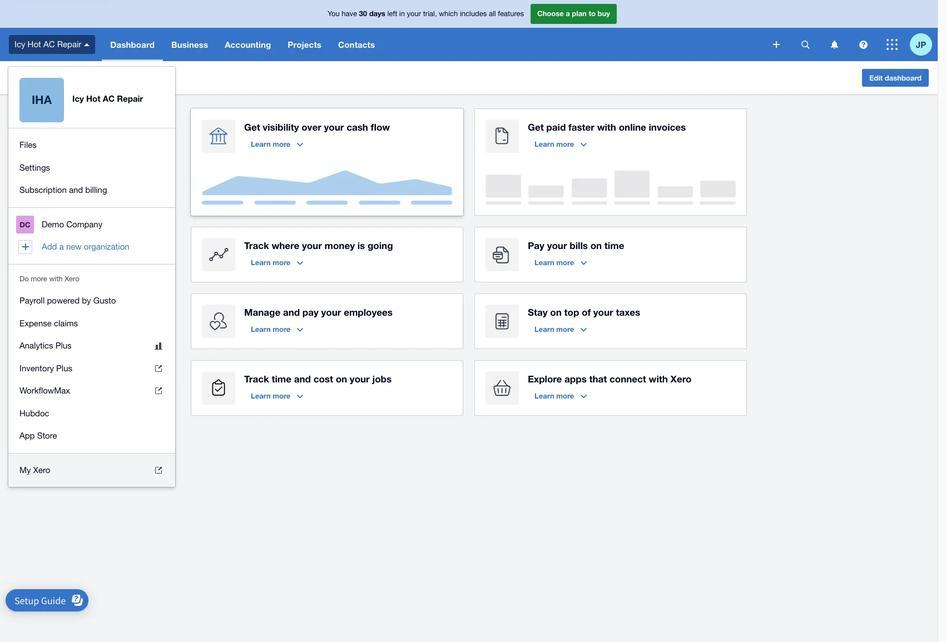 Task type: describe. For each thing, give the bounding box(es) containing it.
choose a plan to buy
[[538, 9, 611, 18]]

learn more for and
[[251, 325, 291, 334]]

your right pay
[[548, 240, 568, 252]]

which
[[439, 10, 458, 18]]

dashboard link
[[102, 28, 163, 61]]

pay
[[528, 240, 545, 252]]

learn more button for visibility
[[244, 135, 310, 153]]

trial,
[[423, 10, 437, 18]]

visibility
[[263, 121, 299, 133]]

paid
[[547, 121, 566, 133]]

jp
[[917, 39, 927, 49]]

banking preview line graph image
[[202, 171, 453, 205]]

stay on top of your taxes
[[528, 307, 641, 318]]

hubdoc
[[19, 409, 49, 418]]

2 horizontal spatial svg image
[[887, 39, 898, 50]]

learn for on
[[535, 325, 555, 334]]

track for track time and cost on your jobs
[[244, 374, 269, 385]]

learn more for time
[[251, 392, 291, 401]]

manage and pay your employees
[[244, 307, 393, 318]]

demo company link
[[8, 213, 175, 236]]

employees icon image
[[202, 305, 235, 338]]

my
[[19, 466, 31, 475]]

learn more for paid
[[535, 140, 575, 149]]

2 vertical spatial hot
[[86, 93, 101, 103]]

ac inside popup button
[[43, 39, 55, 49]]

2 vertical spatial and
[[294, 374, 311, 385]]

more inside iha 'banner'
[[31, 275, 47, 283]]

hubdoc link
[[8, 403, 175, 425]]

invoices
[[649, 121, 687, 133]]

that
[[590, 374, 608, 385]]

billing
[[85, 185, 107, 195]]

payroll powered by gusto
[[19, 296, 116, 306]]

pay
[[303, 307, 319, 318]]

learn more button for on
[[528, 321, 594, 338]]

learn for apps
[[535, 392, 555, 401]]

by
[[82, 296, 91, 306]]

top
[[565, 307, 580, 318]]

invoices preview bar graph image
[[486, 171, 736, 205]]

dashboard
[[110, 40, 155, 50]]

icy inside popup button
[[14, 39, 25, 49]]

settings link
[[8, 157, 175, 179]]

app store link
[[8, 425, 175, 448]]

employees
[[344, 307, 393, 318]]

more for get visibility over your cash flow
[[273, 140, 291, 149]]

inventory plus
[[19, 364, 72, 373]]

workflowmax
[[19, 386, 70, 396]]

features
[[498, 10, 524, 18]]

learn for visibility
[[251, 140, 271, 149]]

learn for time
[[251, 392, 271, 401]]

manage
[[244, 307, 281, 318]]

company
[[66, 220, 103, 229]]

your inside the you have 30 days left in your trial, which includes all features
[[407, 10, 421, 18]]

you have 30 days left in your trial, which includes all features
[[328, 9, 524, 18]]

pay your bills on time
[[528, 240, 625, 252]]

add a new organization link
[[8, 236, 175, 259]]

files
[[19, 140, 37, 150]]

explore
[[528, 374, 562, 385]]

expense claims link
[[8, 313, 175, 335]]

1 vertical spatial icy
[[9, 72, 22, 84]]

navigation containing demo company
[[8, 208, 175, 264]]

and for manage
[[283, 307, 300, 318]]

svg image inside 'icy hot ac repair' popup button
[[84, 43, 90, 46]]

apps
[[565, 374, 587, 385]]

expense claims
[[19, 319, 78, 328]]

organization
[[84, 242, 129, 252]]

plan
[[572, 9, 587, 18]]

jp button
[[911, 28, 939, 61]]

learn more button for time
[[244, 387, 310, 405]]

do more with xero group
[[8, 284, 175, 453]]

track for track where your money is going
[[244, 240, 269, 252]]

and for subscription
[[69, 185, 83, 195]]

2 horizontal spatial svg image
[[831, 40, 839, 49]]

left
[[388, 10, 398, 18]]

business button
[[163, 28, 217, 61]]

1 vertical spatial xero
[[671, 374, 692, 385]]

1 horizontal spatial svg image
[[860, 40, 868, 49]]

group inside iha 'banner'
[[8, 129, 175, 207]]

stay
[[528, 307, 548, 318]]

learn more for on
[[535, 325, 575, 334]]

with inside iha 'banner'
[[49, 275, 63, 283]]

money
[[325, 240, 355, 252]]

more for stay on top of your taxes
[[557, 325, 575, 334]]

iha banner
[[0, 0, 939, 488]]

learn more for apps
[[535, 392, 575, 401]]

plus for analytics plus
[[56, 341, 72, 351]]

0 vertical spatial xero
[[65, 275, 79, 283]]

app
[[19, 431, 35, 441]]

you
[[328, 10, 340, 18]]

subscription and billing
[[19, 185, 107, 195]]

more for track where your money is going
[[273, 258, 291, 267]]

projects button
[[280, 28, 330, 61]]

payroll
[[19, 296, 45, 306]]

inventory plus link
[[8, 358, 175, 380]]

your right where on the left top of the page
[[302, 240, 322, 252]]

navigation containing dashboard
[[102, 28, 766, 61]]

explore apps that connect with xero
[[528, 374, 692, 385]]

subscription and billing link
[[8, 179, 175, 202]]

xero inside my xero link
[[33, 466, 50, 475]]

my xero
[[19, 466, 50, 475]]

expense
[[19, 319, 52, 328]]

30
[[359, 9, 367, 18]]

track time and cost on your jobs
[[244, 374, 392, 385]]

faster
[[569, 121, 595, 133]]

0 horizontal spatial svg image
[[802, 40, 810, 49]]

projects
[[288, 40, 322, 50]]

cost
[[314, 374, 333, 385]]

contacts
[[338, 40, 375, 50]]

dashboard
[[886, 73, 922, 82]]

store
[[37, 431, 57, 441]]

your right of at the top right
[[594, 307, 614, 318]]

gusto
[[93, 296, 116, 306]]



Task type: locate. For each thing, give the bounding box(es) containing it.
bills
[[570, 240, 588, 252]]

learn more button for your
[[528, 254, 594, 272]]

track left where on the left top of the page
[[244, 240, 269, 252]]

0 horizontal spatial time
[[272, 374, 292, 385]]

and inside iha 'banner'
[[69, 185, 83, 195]]

learn for where
[[251, 258, 271, 267]]

a right add
[[59, 242, 64, 252]]

more down pay your bills on time
[[557, 258, 575, 267]]

1 horizontal spatial get
[[528, 121, 544, 133]]

0 horizontal spatial with
[[49, 275, 63, 283]]

get for get paid faster with online invoices
[[528, 121, 544, 133]]

learn more down where on the left top of the page
[[251, 258, 291, 267]]

more down top
[[557, 325, 575, 334]]

1 vertical spatial hot
[[25, 72, 41, 84]]

0 vertical spatial navigation
[[102, 28, 766, 61]]

analytics
[[19, 341, 53, 351]]

learn more
[[251, 140, 291, 149], [535, 140, 575, 149], [251, 258, 291, 267], [535, 258, 575, 267], [251, 325, 291, 334], [535, 325, 575, 334], [251, 392, 291, 401], [535, 392, 575, 401]]

learn more button down paid
[[528, 135, 594, 153]]

0 horizontal spatial a
[[59, 242, 64, 252]]

learn more button
[[244, 135, 310, 153], [528, 135, 594, 153], [244, 254, 310, 272], [528, 254, 594, 272], [244, 321, 310, 338], [528, 321, 594, 338], [244, 387, 310, 405], [528, 387, 594, 405]]

group containing files
[[8, 129, 175, 207]]

learn
[[251, 140, 271, 149], [535, 140, 555, 149], [251, 258, 271, 267], [535, 258, 555, 267], [251, 325, 271, 334], [535, 325, 555, 334], [251, 392, 271, 401], [535, 392, 555, 401]]

time left cost
[[272, 374, 292, 385]]

learn more down track time and cost on your jobs
[[251, 392, 291, 401]]

xero right my
[[33, 466, 50, 475]]

learn down paid
[[535, 140, 555, 149]]

navigation
[[102, 28, 766, 61], [8, 208, 175, 264]]

svg image
[[887, 39, 898, 50], [802, 40, 810, 49], [860, 40, 868, 49]]

2 vertical spatial icy hot ac repair
[[72, 93, 143, 103]]

files link
[[8, 134, 175, 157]]

plus down claims
[[56, 341, 72, 351]]

0 vertical spatial and
[[69, 185, 83, 195]]

a
[[566, 9, 570, 18], [59, 242, 64, 252]]

plus
[[56, 341, 72, 351], [56, 364, 72, 373]]

learn more for your
[[535, 258, 575, 267]]

going
[[368, 240, 393, 252]]

1 vertical spatial track
[[244, 374, 269, 385]]

0 vertical spatial icy
[[14, 39, 25, 49]]

days
[[369, 9, 386, 18]]

1 vertical spatial and
[[283, 307, 300, 318]]

1 horizontal spatial xero
[[65, 275, 79, 283]]

2 vertical spatial icy
[[72, 93, 84, 103]]

1 horizontal spatial a
[[566, 9, 570, 18]]

more for track time and cost on your jobs
[[273, 392, 291, 401]]

cash
[[347, 121, 368, 133]]

on right cost
[[336, 374, 347, 385]]

learn more button for where
[[244, 254, 310, 272]]

get for get visibility over your cash flow
[[244, 121, 260, 133]]

add-ons icon image
[[486, 372, 519, 405]]

0 vertical spatial a
[[566, 9, 570, 18]]

learn more down explore
[[535, 392, 575, 401]]

and left cost
[[294, 374, 311, 385]]

1 vertical spatial plus
[[56, 364, 72, 373]]

1 get from the left
[[244, 121, 260, 133]]

xero right connect
[[671, 374, 692, 385]]

icy hot ac repair button
[[0, 28, 102, 61]]

learn down pay
[[535, 258, 555, 267]]

more right do
[[31, 275, 47, 283]]

hot
[[28, 39, 41, 49], [25, 72, 41, 84], [86, 93, 101, 103]]

plus for inventory plus
[[56, 364, 72, 373]]

more for explore apps that connect with xero
[[557, 392, 575, 401]]

2 get from the left
[[528, 121, 544, 133]]

banking icon image
[[202, 120, 235, 153]]

1 vertical spatial icy hot ac repair
[[9, 72, 89, 84]]

track money icon image
[[202, 238, 235, 272]]

includes
[[460, 10, 487, 18]]

xero
[[65, 275, 79, 283], [671, 374, 692, 385], [33, 466, 50, 475]]

track where your money is going
[[244, 240, 393, 252]]

where
[[272, 240, 300, 252]]

learn more down stay
[[535, 325, 575, 334]]

1 track from the top
[[244, 240, 269, 252]]

demo
[[42, 220, 64, 229]]

hot inside popup button
[[28, 39, 41, 49]]

0 vertical spatial hot
[[28, 39, 41, 49]]

learn more button down apps
[[528, 387, 594, 405]]

more down where on the left top of the page
[[273, 258, 291, 267]]

and left billing
[[69, 185, 83, 195]]

learn more down manage
[[251, 325, 291, 334]]

learn more for where
[[251, 258, 291, 267]]

with up powered
[[49, 275, 63, 283]]

learn more button down top
[[528, 321, 594, 338]]

your left jobs
[[350, 374, 370, 385]]

all
[[489, 10, 496, 18]]

business
[[171, 40, 208, 50]]

get left paid
[[528, 121, 544, 133]]

more down visibility
[[273, 140, 291, 149]]

group
[[8, 129, 175, 207]]

subscription
[[19, 185, 67, 195]]

1 vertical spatial a
[[59, 242, 64, 252]]

buy
[[598, 9, 611, 18]]

xero up the 'payroll powered by gusto'
[[65, 275, 79, 283]]

taxes
[[616, 307, 641, 318]]

accounting
[[225, 40, 271, 50]]

analytics plus link
[[8, 335, 175, 358]]

learn more button for apps
[[528, 387, 594, 405]]

claims
[[54, 319, 78, 328]]

1 horizontal spatial time
[[605, 240, 625, 252]]

add
[[42, 242, 57, 252]]

plus right the inventory
[[56, 364, 72, 373]]

0 vertical spatial plus
[[56, 341, 72, 351]]

iha
[[32, 93, 52, 107]]

have
[[342, 10, 357, 18]]

learn right projects icon
[[251, 392, 271, 401]]

0 vertical spatial time
[[605, 240, 625, 252]]

app store
[[19, 431, 57, 441]]

1 horizontal spatial with
[[598, 121, 617, 133]]

more for pay your bills on time
[[557, 258, 575, 267]]

contacts button
[[330, 28, 384, 61]]

edit dashboard
[[870, 73, 922, 82]]

demo company
[[42, 220, 103, 229]]

1 vertical spatial with
[[49, 275, 63, 283]]

bills icon image
[[486, 238, 519, 272]]

svg image
[[831, 40, 839, 49], [774, 41, 780, 48], [84, 43, 90, 46]]

track right projects icon
[[244, 374, 269, 385]]

a inside navigation
[[59, 242, 64, 252]]

0 vertical spatial with
[[598, 121, 617, 133]]

2 vertical spatial on
[[336, 374, 347, 385]]

your right in
[[407, 10, 421, 18]]

learn more button for paid
[[528, 135, 594, 153]]

learn more button down track time and cost on your jobs
[[244, 387, 310, 405]]

learn down explore
[[535, 392, 555, 401]]

2 vertical spatial xero
[[33, 466, 50, 475]]

over
[[302, 121, 322, 133]]

powered
[[47, 296, 80, 306]]

0 vertical spatial ac
[[43, 39, 55, 49]]

1 vertical spatial repair
[[60, 72, 89, 84]]

new
[[66, 242, 82, 252]]

online
[[619, 121, 647, 133]]

edit dashboard button
[[863, 69, 930, 87]]

more down apps
[[557, 392, 575, 401]]

in
[[400, 10, 405, 18]]

1 vertical spatial on
[[551, 307, 562, 318]]

your right the pay
[[322, 307, 341, 318]]

2 horizontal spatial on
[[591, 240, 602, 252]]

more down paid
[[557, 140, 575, 149]]

more down track time and cost on your jobs
[[273, 392, 291, 401]]

2 horizontal spatial xero
[[671, 374, 692, 385]]

analytics plus
[[19, 341, 72, 351]]

icy
[[14, 39, 25, 49], [9, 72, 22, 84], [72, 93, 84, 103]]

0 horizontal spatial get
[[244, 121, 260, 133]]

learn down stay
[[535, 325, 555, 334]]

2 track from the top
[[244, 374, 269, 385]]

add a new organization
[[42, 242, 129, 252]]

more
[[273, 140, 291, 149], [557, 140, 575, 149], [273, 258, 291, 267], [557, 258, 575, 267], [31, 275, 47, 283], [273, 325, 291, 334], [557, 325, 575, 334], [273, 392, 291, 401], [557, 392, 575, 401]]

more down manage
[[273, 325, 291, 334]]

invoices icon image
[[486, 120, 519, 153]]

inventory
[[19, 364, 54, 373]]

with right faster on the right top of the page
[[598, 121, 617, 133]]

learn more button down pay your bills on time
[[528, 254, 594, 272]]

repair inside popup button
[[57, 39, 81, 49]]

edit
[[870, 73, 884, 82]]

my xero link
[[8, 460, 175, 482]]

learn more down pay
[[535, 258, 575, 267]]

a left plan
[[566, 9, 570, 18]]

0 vertical spatial repair
[[57, 39, 81, 49]]

learn for your
[[535, 258, 555, 267]]

on right bills on the right
[[591, 240, 602, 252]]

0 horizontal spatial svg image
[[84, 43, 90, 46]]

0 horizontal spatial xero
[[33, 466, 50, 475]]

settings
[[19, 163, 50, 172]]

learn for paid
[[535, 140, 555, 149]]

jobs
[[373, 374, 392, 385]]

get left visibility
[[244, 121, 260, 133]]

1 vertical spatial time
[[272, 374, 292, 385]]

1 horizontal spatial svg image
[[774, 41, 780, 48]]

0 vertical spatial track
[[244, 240, 269, 252]]

icy hot ac repair
[[14, 39, 81, 49], [9, 72, 89, 84], [72, 93, 143, 103]]

learn more button down manage
[[244, 321, 310, 338]]

learn more button down where on the left top of the page
[[244, 254, 310, 272]]

2 vertical spatial with
[[649, 374, 668, 385]]

learn down visibility
[[251, 140, 271, 149]]

0 vertical spatial on
[[591, 240, 602, 252]]

choose
[[538, 9, 564, 18]]

of
[[582, 307, 591, 318]]

learn down manage
[[251, 325, 271, 334]]

and left the pay
[[283, 307, 300, 318]]

projects icon image
[[202, 372, 235, 405]]

your right over at the top left of page
[[324, 121, 344, 133]]

2 vertical spatial ac
[[103, 93, 115, 103]]

your
[[407, 10, 421, 18], [324, 121, 344, 133], [302, 240, 322, 252], [548, 240, 568, 252], [322, 307, 341, 318], [594, 307, 614, 318], [350, 374, 370, 385]]

more for get paid faster with online invoices
[[557, 140, 575, 149]]

icy hot ac repair inside popup button
[[14, 39, 81, 49]]

0 vertical spatial icy hot ac repair
[[14, 39, 81, 49]]

a for plan
[[566, 9, 570, 18]]

learn more button down visibility
[[244, 135, 310, 153]]

time
[[605, 240, 625, 252], [272, 374, 292, 385]]

get paid faster with online invoices
[[528, 121, 687, 133]]

payroll powered by gusto link
[[8, 290, 175, 313]]

1 horizontal spatial on
[[551, 307, 562, 318]]

on
[[591, 240, 602, 252], [551, 307, 562, 318], [336, 374, 347, 385]]

more for manage and pay your employees
[[273, 325, 291, 334]]

a for new
[[59, 242, 64, 252]]

2 vertical spatial repair
[[117, 93, 143, 103]]

with
[[598, 121, 617, 133], [49, 275, 63, 283], [649, 374, 668, 385]]

learn more button for and
[[244, 321, 310, 338]]

time right bills on the right
[[605, 240, 625, 252]]

learn for and
[[251, 325, 271, 334]]

with right connect
[[649, 374, 668, 385]]

1 vertical spatial navigation
[[8, 208, 175, 264]]

taxes icon image
[[486, 305, 519, 338]]

2 horizontal spatial with
[[649, 374, 668, 385]]

get visibility over your cash flow
[[244, 121, 390, 133]]

repair
[[57, 39, 81, 49], [60, 72, 89, 84], [117, 93, 143, 103]]

on left top
[[551, 307, 562, 318]]

learn more down visibility
[[251, 140, 291, 149]]

learn more for visibility
[[251, 140, 291, 149]]

learn more down paid
[[535, 140, 575, 149]]

1 vertical spatial ac
[[43, 72, 57, 84]]

flow
[[371, 121, 390, 133]]

0 horizontal spatial on
[[336, 374, 347, 385]]

learn right track money icon
[[251, 258, 271, 267]]

ac
[[43, 39, 55, 49], [43, 72, 57, 84], [103, 93, 115, 103]]



Task type: vqa. For each thing, say whether or not it's contained in the screenshot.
No notifications
no



